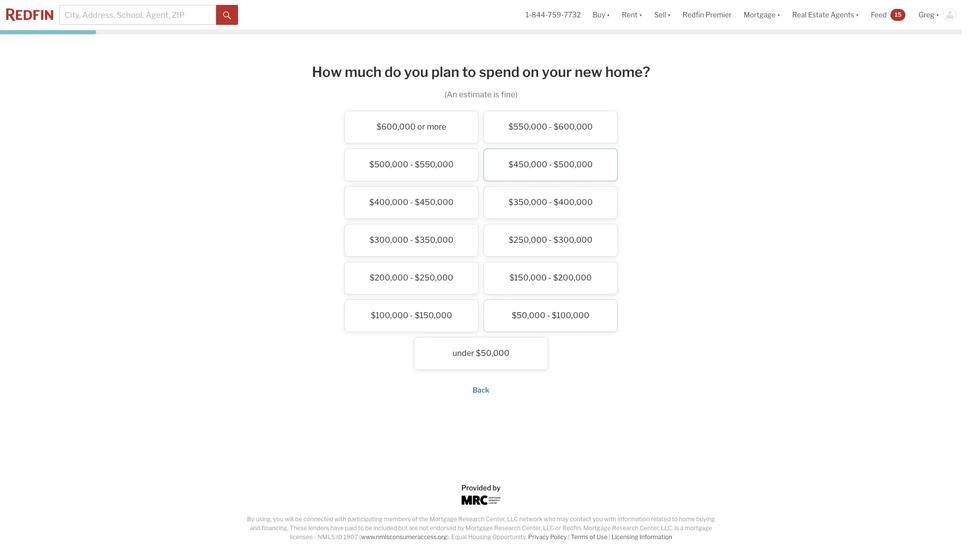 Task type: describe. For each thing, give the bounding box(es) containing it.
privacy policy link
[[528, 534, 567, 541]]

or inside how much do you plan to spend on your new home? option group
[[417, 122, 425, 132]]

may
[[557, 516, 569, 523]]

0 vertical spatial $50,000
[[512, 311, 545, 320]]

policy
[[550, 534, 567, 541]]

mortgage ▾
[[744, 11, 780, 19]]

2 $100,000 from the left
[[552, 311, 589, 320]]

new home?
[[575, 64, 650, 81]]

back button
[[473, 386, 489, 394]]

1 horizontal spatial llc
[[543, 525, 554, 532]]

- for $500,000
[[410, 160, 413, 169]]

▾ for sell ▾
[[668, 11, 671, 19]]

1 vertical spatial $250,000
[[415, 273, 453, 283]]

lenders
[[308, 525, 329, 532]]

use
[[597, 534, 607, 541]]

is fine)
[[493, 90, 518, 99]]

$450,000 - $500,000
[[509, 160, 593, 169]]

2 with from the left
[[604, 516, 616, 523]]

provided
[[461, 484, 491, 493]]

sell
[[654, 11, 666, 19]]

- for $450,000
[[549, 160, 552, 169]]

by
[[247, 516, 254, 523]]

nmls
[[318, 534, 335, 541]]

7732
[[564, 11, 581, 19]]

home
[[679, 516, 695, 523]]

mortgage inside dropdown button
[[744, 11, 776, 19]]

buy ▾
[[593, 11, 610, 19]]

real estate agents ▾
[[792, 11, 859, 19]]

redfin premier button
[[677, 0, 738, 30]]

1 | from the left
[[568, 534, 570, 541]]

endorsed
[[430, 525, 456, 532]]

participating
[[348, 516, 383, 523]]

how much do you plan to spend on your new home? option group
[[282, 111, 680, 375]]

not
[[419, 525, 429, 532]]

mortgage up use
[[583, 525, 611, 532]]

▾ for mortgage ▾
[[777, 11, 780, 19]]

financing.
[[262, 525, 288, 532]]

premier
[[706, 11, 732, 19]]

- for $400,000
[[410, 198, 413, 207]]

or inside by using, you will be connected with participating members of the mortgage research center, llc network who may contact you with information related to home buying and financing. these lenders have paid to be included but are not endorsed by mortgage research center, llc or redfin. mortgage research center, llc. is a mortgage licensee - nmls id 1907 (
[[555, 525, 561, 532]]

on
[[522, 64, 539, 81]]

$400,000 - $450,000
[[369, 198, 454, 207]]

$50,000 - $100,000
[[512, 311, 589, 320]]

estimate
[[459, 90, 492, 99]]

how
[[312, 64, 342, 81]]

- for $300,000
[[410, 235, 413, 245]]

1-844-759-7732 link
[[526, 11, 581, 19]]

1-
[[526, 11, 532, 19]]

1 horizontal spatial $350,000
[[509, 198, 547, 207]]

1-844-759-7732
[[526, 11, 581, 19]]

1907
[[344, 534, 358, 541]]

(an
[[445, 90, 457, 99]]

- for $350,000
[[549, 198, 552, 207]]

www.nmlsconsumeraccess.org
[[361, 534, 447, 541]]

how much do you plan to spend on your new home?
[[312, 64, 650, 81]]

privacy
[[528, 534, 549, 541]]

llc.
[[661, 525, 673, 532]]

- for $150,000
[[548, 273, 552, 283]]

redfin.
[[563, 525, 582, 532]]

2 horizontal spatial center,
[[640, 525, 660, 532]]

0 horizontal spatial to
[[358, 525, 364, 532]]

are
[[409, 525, 418, 532]]

licensing
[[612, 534, 638, 541]]

rent ▾ button
[[616, 0, 648, 30]]

1 $200,000 from the left
[[370, 273, 408, 283]]

1 horizontal spatial $250,000
[[509, 235, 547, 245]]

and
[[250, 525, 260, 532]]

1 with from the left
[[334, 516, 346, 523]]

real estate agents ▾ button
[[786, 0, 865, 30]]

by using, you will be connected with participating members of the mortgage research center, llc network who may contact you with information related to home buying and financing. these lenders have paid to be included but are not endorsed by mortgage research center, llc or redfin. mortgage research center, llc. is a mortgage licensee - nmls id 1907 (
[[247, 516, 715, 541]]

5 ▾ from the left
[[856, 11, 859, 19]]

members
[[384, 516, 411, 523]]

of for terms
[[590, 534, 595, 541]]

housing
[[468, 534, 491, 541]]

your
[[542, 64, 572, 81]]

of for members
[[412, 516, 418, 523]]

0 horizontal spatial be
[[295, 516, 302, 523]]

2 | from the left
[[609, 534, 610, 541]]

buy ▾ button
[[593, 0, 610, 30]]

buy ▾ button
[[587, 0, 616, 30]]

buy
[[593, 11, 605, 19]]

connected
[[303, 516, 333, 523]]

).
[[447, 534, 450, 541]]

by inside by using, you will be connected with participating members of the mortgage research center, llc network who may contact you with information related to home buying and financing. these lenders have paid to be included but are not endorsed by mortgage research center, llc or redfin. mortgage research center, llc. is a mortgage licensee - nmls id 1907 (
[[458, 525, 464, 532]]

0 horizontal spatial you
[[273, 516, 284, 523]]

1 $500,000 from the left
[[369, 160, 408, 169]]

under
[[453, 349, 474, 358]]

mortgage ▾ button
[[738, 0, 786, 30]]

will
[[285, 516, 294, 523]]

1 $300,000 from the left
[[369, 235, 408, 245]]

under $50,000
[[453, 349, 510, 358]]

spend
[[479, 64, 520, 81]]

▾ for greg ▾
[[936, 11, 939, 19]]

sell ▾
[[654, 11, 671, 19]]

0 horizontal spatial $150,000
[[415, 311, 452, 320]]

redfin premier
[[683, 11, 732, 19]]

2 $300,000 from the left
[[554, 235, 593, 245]]

agents
[[831, 11, 854, 19]]

0 vertical spatial by
[[493, 484, 501, 493]]

0 horizontal spatial $50,000
[[476, 349, 510, 358]]

0 vertical spatial to
[[462, 64, 476, 81]]

$350,000 - $400,000
[[509, 198, 593, 207]]

rent
[[622, 11, 638, 19]]

related
[[651, 516, 671, 523]]

mortgage up endorsed
[[430, 516, 457, 523]]

(
[[359, 534, 361, 541]]

1 horizontal spatial you
[[404, 64, 428, 81]]

estate
[[808, 11, 829, 19]]



Task type: locate. For each thing, give the bounding box(es) containing it.
0 horizontal spatial research
[[458, 516, 485, 523]]

0 horizontal spatial $100,000
[[371, 311, 408, 320]]

1 vertical spatial or
[[555, 525, 561, 532]]

2 horizontal spatial to
[[672, 516, 678, 523]]

▾ for rent ▾
[[639, 11, 642, 19]]

▾ right "rent" in the top right of the page
[[639, 11, 642, 19]]

- for $50,000
[[547, 311, 550, 320]]

opportunity.
[[492, 534, 527, 541]]

or left more
[[417, 122, 425, 132]]

$400,000 up $300,000 - $350,000
[[369, 198, 408, 207]]

plan
[[431, 64, 459, 81]]

0 horizontal spatial $350,000
[[415, 235, 454, 245]]

1 horizontal spatial $100,000
[[552, 311, 589, 320]]

research up opportunity.
[[494, 525, 521, 532]]

$300,000 - $350,000
[[369, 235, 454, 245]]

$150,000 up $50,000 - $100,000
[[509, 273, 547, 283]]

you right do on the left of page
[[404, 64, 428, 81]]

0 horizontal spatial center,
[[486, 516, 506, 523]]

of left the
[[412, 516, 418, 523]]

- down $300,000 - $350,000
[[410, 273, 413, 283]]

0 horizontal spatial $200,000
[[370, 273, 408, 283]]

greg ▾
[[919, 11, 939, 19]]

0 horizontal spatial or
[[417, 122, 425, 132]]

0 vertical spatial $450,000
[[509, 160, 547, 169]]

- down "$150,000 - $200,000"
[[547, 311, 550, 320]]

greg
[[919, 11, 935, 19]]

- down the lenders
[[314, 534, 316, 541]]

- down $400,000 - $450,000
[[410, 235, 413, 245]]

$150,000 - $200,000
[[509, 273, 592, 283]]

1 vertical spatial be
[[365, 525, 372, 532]]

much
[[345, 64, 382, 81]]

0 vertical spatial of
[[412, 516, 418, 523]]

back
[[473, 386, 489, 394]]

- for $200,000
[[410, 273, 413, 283]]

be
[[295, 516, 302, 523], [365, 525, 372, 532]]

0 horizontal spatial $450,000
[[415, 198, 454, 207]]

▾ right the "greg"
[[936, 11, 939, 19]]

included
[[373, 525, 397, 532]]

0 horizontal spatial with
[[334, 516, 346, 523]]

$400,000
[[369, 198, 408, 207], [554, 198, 593, 207]]

2 $500,000 from the left
[[554, 160, 593, 169]]

1 horizontal spatial $150,000
[[509, 273, 547, 283]]

0 vertical spatial $350,000
[[509, 198, 547, 207]]

1 $600,000 from the left
[[377, 122, 416, 132]]

1 horizontal spatial $200,000
[[553, 273, 592, 283]]

- for $100,000
[[410, 311, 413, 320]]

0 horizontal spatial of
[[412, 516, 418, 523]]

-
[[549, 122, 552, 132], [410, 160, 413, 169], [549, 160, 552, 169], [410, 198, 413, 207], [549, 198, 552, 207], [410, 235, 413, 245], [549, 235, 552, 245], [410, 273, 413, 283], [548, 273, 552, 283], [410, 311, 413, 320], [547, 311, 550, 320], [314, 534, 316, 541]]

1 $400,000 from the left
[[369, 198, 408, 207]]

$450,000 down $500,000 - $550,000
[[415, 198, 454, 207]]

15
[[895, 11, 902, 18]]

$250,000 down $350,000 - $400,000
[[509, 235, 547, 245]]

contact
[[570, 516, 591, 523]]

1 ▾ from the left
[[607, 11, 610, 19]]

$200,000 down $250,000 - $300,000
[[553, 273, 592, 283]]

844-
[[532, 11, 548, 19]]

City, Address, School, Agent, ZIP search field
[[59, 5, 216, 25]]

- down $550,000 - $600,000
[[549, 160, 552, 169]]

0 horizontal spatial |
[[568, 534, 570, 541]]

mortgage left real
[[744, 11, 776, 19]]

1 horizontal spatial $500,000
[[554, 160, 593, 169]]

- down $350,000 - $400,000
[[549, 235, 552, 245]]

$250,000
[[509, 235, 547, 245], [415, 273, 453, 283]]

|
[[568, 534, 570, 541], [609, 534, 610, 541]]

2 $200,000 from the left
[[553, 273, 592, 283]]

$500,000 - $550,000
[[369, 160, 454, 169]]

▾ for buy ▾
[[607, 11, 610, 19]]

1 vertical spatial $450,000
[[415, 198, 454, 207]]

to up the estimate at the top of the page
[[462, 64, 476, 81]]

$200,000 - $250,000
[[370, 273, 453, 283]]

$200,000
[[370, 273, 408, 283], [553, 273, 592, 283]]

the
[[419, 516, 428, 523]]

1 vertical spatial llc
[[543, 525, 554, 532]]

1 horizontal spatial of
[[590, 534, 595, 541]]

1 horizontal spatial $600,000
[[554, 122, 593, 132]]

1 vertical spatial $150,000
[[415, 311, 452, 320]]

1 vertical spatial by
[[458, 525, 464, 532]]

▾ right agents
[[856, 11, 859, 19]]

0 vertical spatial $250,000
[[509, 235, 547, 245]]

2 horizontal spatial you
[[593, 516, 603, 523]]

network
[[519, 516, 543, 523]]

$300,000 up "$150,000 - $200,000"
[[554, 235, 593, 245]]

these
[[290, 525, 307, 532]]

$150,000 down $200,000 - $250,000
[[415, 311, 452, 320]]

3 ▾ from the left
[[668, 11, 671, 19]]

$100,000
[[371, 311, 408, 320], [552, 311, 589, 320]]

6 ▾ from the left
[[936, 11, 939, 19]]

- down $450,000 - $500,000
[[549, 198, 552, 207]]

1 horizontal spatial $50,000
[[512, 311, 545, 320]]

or up policy
[[555, 525, 561, 532]]

$550,000 down more
[[415, 160, 454, 169]]

sell ▾ button
[[648, 0, 677, 30]]

0 vertical spatial or
[[417, 122, 425, 132]]

0 horizontal spatial $500,000
[[369, 160, 408, 169]]

1 vertical spatial to
[[672, 516, 678, 523]]

research
[[458, 516, 485, 523], [494, 525, 521, 532], [612, 525, 638, 532]]

paid
[[345, 525, 357, 532]]

www.nmlsconsumeraccess.org link
[[361, 534, 447, 541]]

licensee
[[290, 534, 313, 541]]

1 vertical spatial $550,000
[[415, 160, 454, 169]]

2 ▾ from the left
[[639, 11, 642, 19]]

feed
[[871, 11, 887, 19]]

$550,000 - $600,000
[[508, 122, 593, 132]]

0 horizontal spatial $600,000
[[377, 122, 416, 132]]

to
[[462, 64, 476, 81], [672, 516, 678, 523], [358, 525, 364, 532]]

mortgage research center image
[[462, 496, 500, 505]]

1 horizontal spatial by
[[493, 484, 501, 493]]

a
[[680, 525, 683, 532]]

▾
[[607, 11, 610, 19], [639, 11, 642, 19], [668, 11, 671, 19], [777, 11, 780, 19], [856, 11, 859, 19], [936, 11, 939, 19]]

(an estimate is fine)
[[445, 90, 518, 99]]

4 ▾ from the left
[[777, 11, 780, 19]]

- inside by using, you will be connected with participating members of the mortgage research center, llc network who may contact you with information related to home buying and financing. these lenders have paid to be included but are not endorsed by mortgage research center, llc or redfin. mortgage research center, llc. is a mortgage licensee - nmls id 1907 (
[[314, 534, 316, 541]]

center, down network
[[522, 525, 542, 532]]

| right use
[[609, 534, 610, 541]]

$100,000 down "$150,000 - $200,000"
[[552, 311, 589, 320]]

be up the these on the left of page
[[295, 516, 302, 523]]

$200,000 down $300,000 - $350,000
[[370, 273, 408, 283]]

you right contact
[[593, 516, 603, 523]]

0 horizontal spatial $300,000
[[369, 235, 408, 245]]

1 vertical spatial $50,000
[[476, 349, 510, 358]]

0 horizontal spatial by
[[458, 525, 464, 532]]

center, up 'information'
[[640, 525, 660, 532]]

$100,000 down $200,000 - $250,000
[[371, 311, 408, 320]]

of inside by using, you will be connected with participating members of the mortgage research center, llc network who may contact you with information related to home buying and financing. these lenders have paid to be included but are not endorsed by mortgage research center, llc or redfin. mortgage research center, llc. is a mortgage licensee - nmls id 1907 (
[[412, 516, 418, 523]]

▾ left real
[[777, 11, 780, 19]]

or
[[417, 122, 425, 132], [555, 525, 561, 532]]

mortgage up housing
[[466, 525, 493, 532]]

1 horizontal spatial to
[[462, 64, 476, 81]]

$150,000
[[509, 273, 547, 283], [415, 311, 452, 320]]

terms of use link
[[571, 534, 607, 541]]

2 horizontal spatial research
[[612, 525, 638, 532]]

$100,000 - $150,000
[[371, 311, 452, 320]]

1 horizontal spatial $450,000
[[509, 160, 547, 169]]

llc up opportunity.
[[507, 516, 518, 523]]

2 vertical spatial to
[[358, 525, 364, 532]]

center,
[[486, 516, 506, 523], [522, 525, 542, 532], [640, 525, 660, 532]]

1 horizontal spatial be
[[365, 525, 372, 532]]

1 horizontal spatial or
[[555, 525, 561, 532]]

▾ right "buy" at top right
[[607, 11, 610, 19]]

$400,000 up $250,000 - $300,000
[[554, 198, 593, 207]]

2 $600,000 from the left
[[554, 122, 593, 132]]

0 horizontal spatial $550,000
[[415, 160, 454, 169]]

rent ▾ button
[[622, 0, 642, 30]]

of
[[412, 516, 418, 523], [590, 534, 595, 541]]

- down $200,000 - $250,000
[[410, 311, 413, 320]]

1 horizontal spatial research
[[494, 525, 521, 532]]

2 $400,000 from the left
[[554, 198, 593, 207]]

$250,000 - $300,000
[[509, 235, 593, 245]]

with up have
[[334, 516, 346, 523]]

redfin
[[683, 11, 704, 19]]

0 horizontal spatial $400,000
[[369, 198, 408, 207]]

mortgage
[[685, 525, 712, 532]]

you
[[404, 64, 428, 81], [273, 516, 284, 523], [593, 516, 603, 523]]

but
[[398, 525, 408, 532]]

$350,000 down $400,000 - $450,000
[[415, 235, 454, 245]]

0 vertical spatial llc
[[507, 516, 518, 523]]

▾ right sell on the top
[[668, 11, 671, 19]]

1 horizontal spatial $400,000
[[554, 198, 593, 207]]

sell ▾ button
[[654, 0, 671, 30]]

1 $100,000 from the left
[[371, 311, 408, 320]]

0 horizontal spatial $250,000
[[415, 273, 453, 283]]

$250,000 down $300,000 - $350,000
[[415, 273, 453, 283]]

center, up opportunity.
[[486, 516, 506, 523]]

llc
[[507, 516, 518, 523], [543, 525, 554, 532]]

0 vertical spatial be
[[295, 516, 302, 523]]

id
[[336, 534, 342, 541]]

research up licensing
[[612, 525, 638, 532]]

by up equal
[[458, 525, 464, 532]]

you up the 'financing.'
[[273, 516, 284, 523]]

$300,000 up $200,000 - $250,000
[[369, 235, 408, 245]]

0 horizontal spatial llc
[[507, 516, 518, 523]]

$600,000 or more
[[377, 122, 446, 132]]

$350,000
[[509, 198, 547, 207], [415, 235, 454, 245]]

- down $500,000 - $550,000
[[410, 198, 413, 207]]

- up $400,000 - $450,000
[[410, 160, 413, 169]]

real estate agents ▾ link
[[792, 0, 859, 30]]

0 vertical spatial $150,000
[[509, 273, 547, 283]]

$500,000 down $600,000 or more
[[369, 160, 408, 169]]

1 horizontal spatial $550,000
[[508, 122, 547, 132]]

who
[[544, 516, 556, 523]]

| down redfin.
[[568, 534, 570, 541]]

- for $250,000
[[549, 235, 552, 245]]

research up housing
[[458, 516, 485, 523]]

licensing information link
[[612, 534, 672, 541]]

- for $550,000
[[549, 122, 552, 132]]

1 horizontal spatial with
[[604, 516, 616, 523]]

$350,000 down $450,000 - $500,000
[[509, 198, 547, 207]]

to up is
[[672, 516, 678, 523]]

more
[[427, 122, 446, 132]]

$600,000 up $450,000 - $500,000
[[554, 122, 593, 132]]

1 horizontal spatial |
[[609, 534, 610, 541]]

1 horizontal spatial center,
[[522, 525, 542, 532]]

llc up privacy policy link
[[543, 525, 554, 532]]

- up $50,000 - $100,000
[[548, 273, 552, 283]]

using,
[[256, 516, 272, 523]]

1 vertical spatial of
[[590, 534, 595, 541]]

$600,000 left more
[[377, 122, 416, 132]]

information
[[617, 516, 650, 523]]

with up use
[[604, 516, 616, 523]]

$50,000 down "$150,000 - $200,000"
[[512, 311, 545, 320]]

$450,000 down $550,000 - $600,000
[[509, 160, 547, 169]]

have
[[330, 525, 344, 532]]

1 vertical spatial $350,000
[[415, 235, 454, 245]]

www.nmlsconsumeraccess.org ). equal housing opportunity. privacy policy | terms of use | licensing information
[[361, 534, 672, 541]]

1 horizontal spatial $300,000
[[554, 235, 593, 245]]

submit search image
[[223, 11, 231, 19]]

to up (
[[358, 525, 364, 532]]

$550,000 down is fine)
[[508, 122, 547, 132]]

be down participating
[[365, 525, 372, 532]]

$50,000 right under
[[476, 349, 510, 358]]

provided by
[[461, 484, 501, 493]]

by up mortgage research center image
[[493, 484, 501, 493]]

$500,000 down $550,000 - $600,000
[[554, 160, 593, 169]]

mortgage ▾ button
[[744, 0, 780, 30]]

- up $450,000 - $500,000
[[549, 122, 552, 132]]

759-
[[548, 11, 564, 19]]

of left use
[[590, 534, 595, 541]]

terms
[[571, 534, 588, 541]]

0 vertical spatial $550,000
[[508, 122, 547, 132]]



Task type: vqa. For each thing, say whether or not it's contained in the screenshot.
rightmost 1.40m
no



